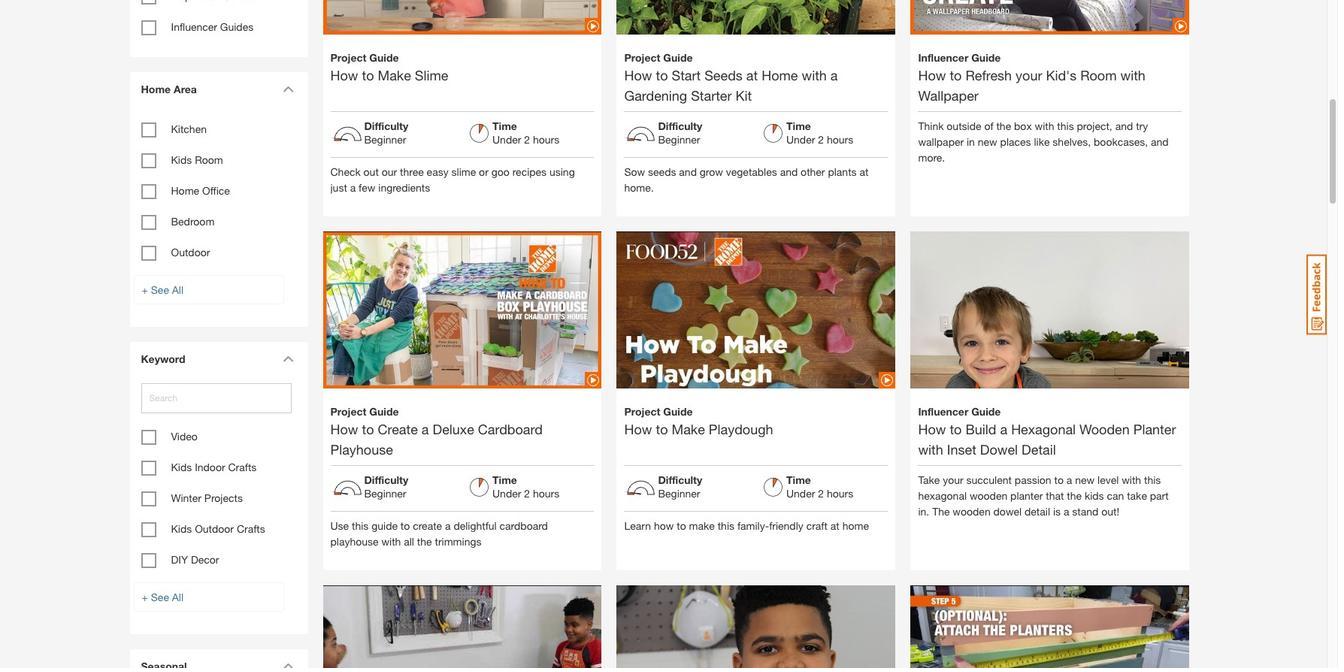 Task type: describe. For each thing, give the bounding box(es) containing it.
to for influencer guide how to build a hexagonal wooden planter with inset dowel detail
[[950, 421, 962, 437]]

time under 2 hours for how to start seeds at home with a gardening starter kit
[[786, 119, 854, 146]]

time under 2 hours for how to create a deluxe cardboard playhouse
[[492, 473, 560, 500]]

playhouse
[[330, 441, 393, 458]]

difficulty for playdough
[[658, 473, 702, 486]]

guide for how to make slime
[[369, 51, 399, 64]]

bedroom
[[171, 215, 215, 228]]

of
[[984, 119, 994, 132]]

planter
[[1011, 489, 1043, 502]]

home office
[[171, 184, 230, 197]]

friendly
[[769, 519, 804, 532]]

kids for kids indoor crafts
[[171, 461, 192, 474]]

part
[[1150, 489, 1169, 502]]

and left grow
[[679, 165, 697, 178]]

the inside think outside of the box with this project, and try wallpaper in new places like shelves, bookcases, and more.
[[997, 119, 1011, 132]]

new inside think outside of the box with this project, and try wallpaper in new places like shelves, bookcases, and more.
[[978, 135, 998, 148]]

detail
[[1025, 505, 1050, 518]]

influencer guide how to refresh your kid's room with wallpaper
[[918, 51, 1146, 104]]

difficulty for slime
[[364, 119, 409, 132]]

use this guide to create a delightful cardboard playhouse with all the trimmings
[[330, 519, 548, 548]]

guide for how to make playdough
[[663, 405, 693, 418]]

trimmings
[[435, 535, 482, 548]]

try
[[1136, 119, 1148, 132]]

Search search field
[[141, 383, 291, 414]]

ingredients
[[378, 181, 430, 194]]

guide inside influencer guide how to refresh your kid's room with wallpaper
[[972, 51, 1001, 64]]

make
[[689, 519, 715, 532]]

your inside influencer guide how to refresh your kid's room with wallpaper
[[1016, 67, 1042, 83]]

room
[[1081, 67, 1117, 83]]

how
[[654, 519, 674, 532]]

your inside the "take your succulent passion to a new level with this hexagonal wooden planter that the kids can take part in. the wooden dowel detail is a stand out!"
[[943, 473, 964, 486]]

that
[[1046, 489, 1064, 502]]

or
[[479, 165, 489, 178]]

time for how to create a deluxe cardboard playhouse
[[492, 473, 517, 486]]

room
[[195, 153, 223, 166]]

guide for how to start seeds at home with a gardening starter kit
[[663, 51, 693, 64]]

project for how to create a deluxe cardboard playhouse
[[330, 405, 367, 418]]

difficulty beginner for a
[[364, 473, 409, 500]]

this inside the "take your succulent passion to a new level with this hexagonal wooden planter that the kids can take part in. the wooden dowel detail is a stand out!"
[[1144, 473, 1161, 486]]

build
[[966, 421, 997, 437]]

kids indoor crafts
[[171, 461, 257, 474]]

with inside project guide how to start seeds at home with a gardening starter kit
[[802, 67, 827, 83]]

2 for how to make playdough
[[818, 487, 824, 500]]

goo
[[491, 165, 510, 178]]

home area button
[[133, 72, 299, 106]]

difficulty beginner for playdough
[[658, 473, 702, 500]]

project guide how to create a deluxe cardboard playhouse
[[330, 405, 543, 458]]

a inside use this guide to create a delightful cardboard playhouse with all the trimmings
[[445, 519, 451, 532]]

our
[[382, 165, 397, 178]]

inset
[[947, 441, 977, 458]]

how inside influencer guide how to refresh your kid's room with wallpaper
[[918, 67, 946, 83]]

sow seeds and grow vegetables and other plants at home.
[[624, 165, 869, 194]]

influencer guide how to build a hexagonal wooden planter with inset dowel detail
[[918, 405, 1176, 458]]

planter
[[1134, 421, 1176, 437]]

keyword button
[[133, 342, 299, 376]]

2 for how to create a deluxe cardboard playhouse
[[524, 487, 530, 500]]

all for second + see all 'button' from the top
[[172, 591, 184, 604]]

under for how to create a deluxe cardboard playhouse
[[492, 487, 521, 500]]

time for how to make slime
[[492, 119, 517, 132]]

a inside "project guide how to create a deluxe cardboard playhouse"
[[422, 421, 429, 437]]

video
[[171, 430, 198, 443]]

how for how to make slime
[[330, 67, 358, 83]]

the
[[932, 505, 950, 518]]

kitchen
[[171, 123, 207, 135]]

time under 2 hours for how to make slime
[[492, 119, 560, 146]]

hexagonal
[[1011, 421, 1076, 437]]

influencer for how to build a hexagonal wooden planter with inset dowel detail
[[918, 405, 969, 418]]

difficulty for a
[[364, 473, 409, 486]]

sow
[[624, 165, 645, 178]]

how to create a school crate on wheels image
[[911, 560, 1190, 668]]

few
[[359, 181, 375, 194]]

wooden
[[1080, 421, 1130, 437]]

refresh
[[966, 67, 1012, 83]]

hours for how to create a deluxe cardboard playhouse
[[533, 487, 560, 500]]

make for playdough
[[672, 421, 705, 437]]

kid's
[[1046, 67, 1077, 83]]

2 for how to make slime
[[524, 133, 530, 146]]

three
[[400, 165, 424, 178]]

+ for first + see all 'button'
[[142, 283, 148, 296]]

0 vertical spatial home
[[171, 184, 199, 197]]

decor
[[191, 553, 219, 566]]

time under 2 hours for how to make playdough
[[786, 473, 854, 500]]

indoor
[[195, 461, 225, 474]]

places
[[1000, 135, 1031, 148]]

+ see all for second + see all 'button' from the top
[[142, 591, 184, 604]]

home inside project guide how to start seeds at home with a gardening starter kit
[[762, 67, 798, 83]]

cardboard
[[478, 421, 543, 437]]

to for project guide how to make playdough
[[656, 421, 668, 437]]

in
[[967, 135, 975, 148]]

3 caret icon image from the top
[[282, 663, 294, 668]]

area
[[174, 83, 197, 95]]

time for how to make playdough
[[786, 473, 811, 486]]

a inside influencer guide how to build a hexagonal wooden planter with inset dowel detail
[[1000, 421, 1008, 437]]

with inside think outside of the box with this project, and try wallpaper in new places like shelves, bookcases, and more.
[[1035, 119, 1054, 132]]

home.
[[624, 181, 654, 194]]

with inside influencer guide how to build a hexagonal wooden planter with inset dowel detail
[[918, 441, 943, 458]]

succulent
[[967, 473, 1012, 486]]

seeds
[[705, 67, 743, 83]]

0 vertical spatial kids
[[171, 153, 192, 166]]

crafts for kids outdoor crafts
[[237, 523, 265, 535]]

beginner for slime
[[364, 133, 406, 146]]

dowel
[[994, 505, 1022, 518]]

to for use this guide to create a delightful cardboard playhouse with all the trimmings
[[401, 519, 410, 532]]

difficulty beginner for slime
[[364, 119, 409, 146]]

check
[[330, 165, 361, 178]]

this right the make
[[718, 519, 735, 532]]

2 + see all button from the top
[[133, 583, 284, 612]]

learn how to make this family-friendly craft at home
[[624, 519, 869, 532]]

new inside the "take your succulent passion to a new level with this hexagonal wooden planter that the kids can take part in. the wooden dowel detail is a stand out!"
[[1075, 473, 1095, 486]]

how to make playdough image
[[617, 206, 896, 415]]

project guide how to make playdough
[[624, 405, 773, 437]]

hexagonal
[[918, 489, 967, 502]]

take
[[918, 473, 940, 486]]

make for slime
[[378, 67, 411, 83]]

caret icon image for home area
[[282, 86, 294, 92]]

learn
[[624, 519, 651, 532]]

shelves,
[[1053, 135, 1091, 148]]

1 vertical spatial wooden
[[953, 505, 991, 518]]

project for how to make slime
[[330, 51, 367, 64]]

guide
[[372, 519, 398, 532]]

influencer for how to refresh your kid's room with wallpaper
[[918, 51, 969, 64]]

project guide how to start seeds at home with a gardening starter kit
[[624, 51, 838, 104]]

how for how to start seeds at home with a gardening starter kit
[[624, 67, 652, 83]]

box
[[1014, 119, 1032, 132]]

1 vertical spatial home
[[843, 519, 869, 532]]

outdoor
[[195, 523, 234, 535]]

winter
[[171, 492, 201, 504]]

bookcases,
[[1094, 135, 1148, 148]]

check out our three easy slime or goo recipes using just a few ingredients
[[330, 165, 575, 194]]

in.
[[918, 505, 929, 518]]

kids inside the "take your succulent passion to a new level with this hexagonal wooden planter that the kids can take part in. the wooden dowel detail is a stand out!"
[[1085, 489, 1104, 502]]

out!
[[1102, 505, 1120, 518]]



Task type: locate. For each thing, give the bounding box(es) containing it.
2 + from the top
[[142, 591, 148, 604]]

can
[[1107, 489, 1124, 502]]

at for seeds
[[860, 165, 869, 178]]

0 vertical spatial see
[[151, 283, 169, 296]]

0 vertical spatial your
[[1016, 67, 1042, 83]]

all
[[172, 283, 184, 296], [172, 591, 184, 604]]

under up friendly
[[786, 487, 815, 500]]

influencer guides
[[171, 20, 254, 33]]

hours up using on the left top of page
[[533, 133, 560, 146]]

plants
[[828, 165, 857, 178]]

kids room
[[171, 153, 223, 166]]

to inside the "project guide how to make slime"
[[362, 67, 374, 83]]

see
[[151, 283, 169, 296], [151, 591, 169, 604]]

at inside project guide how to start seeds at home with a gardening starter kit
[[746, 67, 758, 83]]

under for how to make playdough
[[786, 487, 815, 500]]

at right craft
[[831, 519, 840, 532]]

home right craft
[[843, 519, 869, 532]]

under for how to make slime
[[492, 133, 521, 146]]

guide inside project guide how to start seeds at home with a gardening starter kit
[[663, 51, 693, 64]]

how inside influencer guide how to build a hexagonal wooden planter with inset dowel detail
[[918, 421, 946, 437]]

kids left room
[[171, 153, 192, 166]]

beginner up guide
[[364, 487, 406, 500]]

wallpaper
[[918, 135, 964, 148]]

take your succulent passion to a new level with this hexagonal wooden planter that the kids can take part in. the wooden dowel detail is a stand out!
[[918, 473, 1169, 518]]

1 horizontal spatial the
[[997, 119, 1011, 132]]

0 vertical spatial + see all button
[[133, 275, 284, 305]]

make inside project guide how to make playdough
[[672, 421, 705, 437]]

beginner for a
[[364, 487, 406, 500]]

project for how to make playdough
[[624, 405, 660, 418]]

all down outdoor
[[172, 283, 184, 296]]

time under 2 hours up craft
[[786, 473, 854, 500]]

0 vertical spatial kids
[[171, 461, 192, 474]]

0 horizontal spatial home
[[171, 184, 199, 197]]

2 for how to start seeds at home with a gardening starter kit
[[818, 133, 824, 146]]

2 up recipes
[[524, 133, 530, 146]]

1 vertical spatial influencer
[[918, 51, 969, 64]]

0 vertical spatial wooden
[[970, 489, 1008, 502]]

at up 'kit'
[[746, 67, 758, 83]]

time up cardboard
[[492, 473, 517, 486]]

and right bookcases,
[[1151, 135, 1169, 148]]

hours for how to make playdough
[[827, 487, 854, 500]]

home inside button
[[141, 83, 171, 95]]

0 vertical spatial +
[[142, 283, 148, 296]]

make left playdough at the bottom right of page
[[672, 421, 705, 437]]

kids
[[171, 461, 192, 474], [171, 523, 192, 535]]

hours for how to make slime
[[533, 133, 560, 146]]

under up goo
[[492, 133, 521, 146]]

project,
[[1077, 119, 1113, 132]]

make
[[378, 67, 411, 83], [672, 421, 705, 437]]

guide inside influencer guide how to build a hexagonal wooden planter with inset dowel detail
[[972, 405, 1001, 418]]

beginner up our
[[364, 133, 406, 146]]

more.
[[918, 151, 945, 164]]

0 horizontal spatial make
[[378, 67, 411, 83]]

0 vertical spatial influencer
[[171, 20, 217, 33]]

this up playhouse
[[352, 519, 369, 532]]

1 vertical spatial all
[[172, 591, 184, 604]]

0 vertical spatial make
[[378, 67, 411, 83]]

and left other
[[780, 165, 798, 178]]

difficulty beginner for seeds
[[658, 119, 702, 146]]

0 vertical spatial the
[[997, 119, 1011, 132]]

1 vertical spatial +
[[142, 591, 148, 604]]

easy
[[427, 165, 449, 178]]

wallpaper
[[918, 87, 979, 104]]

wooden right the
[[953, 505, 991, 518]]

hours for how to start seeds at home with a gardening starter kit
[[827, 133, 854, 146]]

playdough
[[709, 421, 773, 437]]

1 horizontal spatial your
[[1016, 67, 1042, 83]]

a inside project guide how to start seeds at home with a gardening starter kit
[[831, 67, 838, 83]]

office
[[202, 184, 230, 197]]

0 horizontal spatial your
[[943, 473, 964, 486]]

to inside the "take your succulent passion to a new level with this hexagonal wooden planter that the kids can take part in. the wooden dowel detail is a stand out!"
[[1054, 473, 1064, 486]]

1 caret icon image from the top
[[282, 86, 294, 92]]

recipes
[[513, 165, 547, 178]]

how inside project guide how to make playdough
[[624, 421, 652, 437]]

craft
[[806, 519, 828, 532]]

this inside use this guide to create a delightful cardboard playhouse with all the trimmings
[[352, 519, 369, 532]]

all for first + see all 'button'
[[172, 283, 184, 296]]

hours up craft
[[827, 487, 854, 500]]

how inside the "project guide how to make slime"
[[330, 67, 358, 83]]

1 horizontal spatial home
[[843, 519, 869, 532]]

at right plants
[[860, 165, 869, 178]]

with inside influencer guide how to refresh your kid's room with wallpaper
[[1121, 67, 1146, 83]]

influencer up build
[[918, 405, 969, 418]]

the up stand
[[1067, 489, 1082, 502]]

home
[[762, 67, 798, 83], [141, 83, 171, 95]]

beginner up how
[[658, 487, 700, 500]]

time up other
[[786, 119, 811, 132]]

caret icon image inside the keyword button
[[282, 356, 294, 362]]

home right seeds
[[762, 67, 798, 83]]

influencer up wallpaper
[[918, 51, 969, 64]]

to for project guide how to start seeds at home with a gardening starter kit
[[656, 67, 668, 83]]

is
[[1053, 505, 1061, 518]]

a
[[831, 67, 838, 83], [350, 181, 356, 194], [422, 421, 429, 437], [1000, 421, 1008, 437], [1067, 473, 1072, 486], [1064, 505, 1069, 518], [445, 519, 451, 532]]

with inside use this guide to create a delightful cardboard playhouse with all the trimmings
[[382, 535, 401, 548]]

+ see all down diy
[[142, 591, 184, 604]]

crafts
[[228, 461, 257, 474], [237, 523, 265, 535]]

time for how to start seeds at home with a gardening starter kit
[[786, 119, 811, 132]]

2 up craft
[[818, 487, 824, 500]]

under for how to start seeds at home with a gardening starter kit
[[786, 133, 815, 146]]

kids left indoor
[[171, 461, 192, 474]]

kids
[[171, 153, 192, 166], [1085, 489, 1104, 502]]

how
[[330, 67, 358, 83], [624, 67, 652, 83], [918, 67, 946, 83], [330, 421, 358, 437], [624, 421, 652, 437], [918, 421, 946, 437]]

to for influencer guide how to refresh your kid's room with wallpaper
[[950, 67, 962, 83]]

how for how to make playdough
[[624, 421, 652, 437]]

to for project guide how to create a deluxe cardboard playhouse
[[362, 421, 374, 437]]

2 vertical spatial influencer
[[918, 405, 969, 418]]

dowel
[[980, 441, 1018, 458]]

hours up plants
[[827, 133, 854, 146]]

project inside the "project guide how to make slime"
[[330, 51, 367, 64]]

with inside the "take your succulent passion to a new level with this hexagonal wooden planter that the kids can take part in. the wooden dowel detail is a stand out!"
[[1122, 473, 1141, 486]]

and up bookcases,
[[1115, 119, 1133, 132]]

create
[[378, 421, 418, 437]]

difficulty beginner up how
[[658, 473, 702, 500]]

1 vertical spatial kids
[[171, 523, 192, 535]]

2 up other
[[818, 133, 824, 146]]

this up part
[[1144, 473, 1161, 486]]

difficulty down gardening
[[658, 119, 702, 132]]

+ for second + see all 'button' from the top
[[142, 591, 148, 604]]

0 vertical spatial new
[[978, 135, 998, 148]]

1 vertical spatial caret icon image
[[282, 356, 294, 362]]

time under 2 hours up recipes
[[492, 119, 560, 146]]

guide
[[369, 51, 399, 64], [663, 51, 693, 64], [972, 51, 1001, 64], [369, 405, 399, 418], [663, 405, 693, 418], [972, 405, 1001, 418]]

1 kids from the top
[[171, 461, 192, 474]]

like
[[1034, 135, 1050, 148]]

all
[[404, 535, 414, 548]]

slime
[[415, 67, 448, 83]]

difficulty for seeds
[[658, 119, 702, 132]]

2 horizontal spatial the
[[1067, 489, 1082, 502]]

hours
[[533, 133, 560, 146], [827, 133, 854, 146], [533, 487, 560, 500], [827, 487, 854, 500]]

caret icon image inside home area button
[[282, 86, 294, 92]]

0 horizontal spatial new
[[978, 135, 998, 148]]

outdoor
[[171, 246, 210, 259]]

time up goo
[[492, 119, 517, 132]]

1 vertical spatial the
[[1067, 489, 1082, 502]]

crafts for kids indoor crafts
[[228, 461, 257, 474]]

difficulty beginner up seeds
[[658, 119, 702, 146]]

the right all
[[417, 535, 432, 548]]

difficulty beginner up our
[[364, 119, 409, 146]]

time
[[492, 119, 517, 132], [786, 119, 811, 132], [492, 473, 517, 486], [786, 473, 811, 486]]

0 vertical spatial + see all
[[142, 283, 184, 296]]

1 + see all button from the top
[[133, 275, 284, 305]]

influencer inside influencer guide how to build a hexagonal wooden planter with inset dowel detail
[[918, 405, 969, 418]]

0 vertical spatial at
[[746, 67, 758, 83]]

2 vertical spatial caret icon image
[[282, 663, 294, 668]]

1 horizontal spatial home
[[762, 67, 798, 83]]

time up friendly
[[786, 473, 811, 486]]

the inside use this guide to create a delightful cardboard playhouse with all the trimmings
[[417, 535, 432, 548]]

1 vertical spatial new
[[1075, 473, 1095, 486]]

0 vertical spatial crafts
[[228, 461, 257, 474]]

delightful
[[454, 519, 497, 532]]

crafts right indoor
[[228, 461, 257, 474]]

family-
[[737, 519, 769, 532]]

kids outdoor crafts
[[171, 523, 265, 535]]

1 horizontal spatial new
[[1075, 473, 1095, 486]]

1 vertical spatial kids
[[1085, 489, 1104, 502]]

difficulty beginner
[[364, 119, 409, 146], [658, 119, 702, 146], [364, 473, 409, 500], [658, 473, 702, 500]]

2 + see all from the top
[[142, 591, 184, 604]]

vegetables
[[726, 165, 777, 178]]

2 vertical spatial the
[[417, 535, 432, 548]]

1 + from the top
[[142, 283, 148, 296]]

how to create a deluxe cardboard playhouse image
[[323, 206, 602, 415]]

guide for how to create a deluxe cardboard playhouse
[[369, 405, 399, 418]]

this
[[1057, 119, 1074, 132], [1144, 473, 1161, 486], [352, 519, 369, 532], [718, 519, 735, 532]]

to inside "project guide how to create a deluxe cardboard playhouse"
[[362, 421, 374, 437]]

project
[[330, 51, 367, 64], [624, 51, 660, 64], [330, 405, 367, 418], [624, 405, 660, 418]]

0 horizontal spatial at
[[746, 67, 758, 83]]

1 vertical spatial your
[[943, 473, 964, 486]]

cardboard
[[500, 519, 548, 532]]

caret icon image for keyword
[[282, 356, 294, 362]]

2 see from the top
[[151, 591, 169, 604]]

1 horizontal spatial at
[[831, 519, 840, 532]]

0 horizontal spatial home
[[141, 83, 171, 95]]

influencer left guides
[[171, 20, 217, 33]]

all down diy
[[172, 591, 184, 604]]

think outside of the box with this project, and try wallpaper in new places like shelves, bookcases, and more.
[[918, 119, 1169, 164]]

+ see all button
[[133, 275, 284, 305], [133, 583, 284, 612]]

starter
[[691, 87, 732, 104]]

time under 2 hours
[[492, 119, 560, 146], [786, 119, 854, 146], [492, 473, 560, 500], [786, 473, 854, 500]]

1 vertical spatial crafts
[[237, 523, 265, 535]]

at for playdough
[[831, 519, 840, 532]]

1 + see all from the top
[[142, 283, 184, 296]]

1 see from the top
[[151, 283, 169, 296]]

the
[[997, 119, 1011, 132], [1067, 489, 1082, 502], [417, 535, 432, 548]]

influencer inside influencer guide how to refresh your kid's room with wallpaper
[[918, 51, 969, 64]]

difficulty beginner up guide
[[364, 473, 409, 500]]

projects
[[204, 492, 243, 504]]

wooden down succulent
[[970, 489, 1008, 502]]

use
[[330, 519, 349, 532]]

other
[[801, 165, 825, 178]]

home left office
[[171, 184, 199, 197]]

2 vertical spatial at
[[831, 519, 840, 532]]

difficulty up how
[[658, 473, 702, 486]]

winter projects
[[171, 492, 243, 504]]

difficulty up our
[[364, 119, 409, 132]]

beginner for playdough
[[658, 487, 700, 500]]

at inside sow seeds and grow vegetables and other plants at home.
[[860, 165, 869, 178]]

+ see all button down the decor on the left
[[133, 583, 284, 612]]

a inside check out our three easy slime or goo recipes using just a few ingredients
[[350, 181, 356, 194]]

kit
[[736, 87, 752, 104]]

passion
[[1015, 473, 1052, 486]]

how for how to create a deluxe cardboard playhouse
[[330, 421, 358, 437]]

1 vertical spatial at
[[860, 165, 869, 178]]

home area
[[141, 83, 197, 95]]

0 horizontal spatial the
[[417, 535, 432, 548]]

guides
[[220, 20, 254, 33]]

guide inside the "project guide how to make slime"
[[369, 51, 399, 64]]

start
[[672, 67, 701, 83]]

how inside "project guide how to create a deluxe cardboard playhouse"
[[330, 421, 358, 437]]

feedback link image
[[1307, 254, 1327, 335]]

2 caret icon image from the top
[[282, 356, 294, 362]]

make left slime
[[378, 67, 411, 83]]

to inside project guide how to start seeds at home with a gardening starter kit
[[656, 67, 668, 83]]

gardening
[[624, 87, 687, 104]]

out
[[364, 165, 379, 178]]

the right of
[[997, 119, 1011, 132]]

under up cardboard
[[492, 487, 521, 500]]

to for project guide how to make slime
[[362, 67, 374, 83]]

project inside project guide how to start seeds at home with a gardening starter kit
[[624, 51, 660, 64]]

to inside influencer guide how to refresh your kid's room with wallpaper
[[950, 67, 962, 83]]

beginner
[[364, 133, 406, 146], [658, 133, 700, 146], [364, 487, 406, 500], [658, 487, 700, 500]]

2 all from the top
[[172, 591, 184, 604]]

+ see all down outdoor
[[142, 283, 184, 296]]

this up shelves,
[[1057, 119, 1074, 132]]

how to make a kids table tennis game with cardboard image
[[323, 560, 602, 668]]

playhouse
[[330, 535, 379, 548]]

how inside project guide how to start seeds at home with a gardening starter kit
[[624, 67, 652, 83]]

wooden
[[970, 489, 1008, 502], [953, 505, 991, 518]]

new down of
[[978, 135, 998, 148]]

beginner up seeds
[[658, 133, 700, 146]]

kids up diy
[[171, 523, 192, 535]]

1 vertical spatial make
[[672, 421, 705, 437]]

2 up cardboard
[[524, 487, 530, 500]]

take
[[1127, 489, 1147, 502]]

to inside project guide how to make playdough
[[656, 421, 668, 437]]

the inside the "take your succulent passion to a new level with this hexagonal wooden planter that the kids can take part in. the wooden dowel detail is a stand out!"
[[1067, 489, 1082, 502]]

under up other
[[786, 133, 815, 146]]

home left area on the left top of the page
[[141, 83, 171, 95]]

kids for kids outdoor crafts
[[171, 523, 192, 535]]

0 vertical spatial all
[[172, 283, 184, 296]]

project for how to start seeds at home with a gardening starter kit
[[624, 51, 660, 64]]

beginner for seeds
[[658, 133, 700, 146]]

slime
[[452, 165, 476, 178]]

crafts right outdoor
[[237, 523, 265, 535]]

1 horizontal spatial kids
[[1085, 489, 1104, 502]]

new left level
[[1075, 473, 1095, 486]]

hours up cardboard
[[533, 487, 560, 500]]

caret icon image
[[282, 86, 294, 92], [282, 356, 294, 362], [282, 663, 294, 668]]

time under 2 hours up other
[[786, 119, 854, 146]]

your
[[1016, 67, 1042, 83], [943, 473, 964, 486]]

make inside the "project guide how to make slime"
[[378, 67, 411, 83]]

keyword
[[141, 353, 185, 365]]

home
[[171, 184, 199, 197], [843, 519, 869, 532]]

your up hexagonal
[[943, 473, 964, 486]]

to inside use this guide to create a delightful cardboard playhouse with all the trimmings
[[401, 519, 410, 532]]

grow
[[700, 165, 723, 178]]

create
[[413, 519, 442, 532]]

your left kid's
[[1016, 67, 1042, 83]]

outside
[[947, 119, 982, 132]]

this inside think outside of the box with this project, and try wallpaper in new places like shelves, bookcases, and more.
[[1057, 119, 1074, 132]]

+ see all for first + see all 'button'
[[142, 283, 184, 296]]

0 horizontal spatial kids
[[171, 153, 192, 166]]

1 vertical spatial + see all
[[142, 591, 184, 604]]

2 horizontal spatial at
[[860, 165, 869, 178]]

1 horizontal spatial make
[[672, 421, 705, 437]]

time under 2 hours up cardboard
[[492, 473, 560, 500]]

difficulty down playhouse
[[364, 473, 409, 486]]

kids up stand
[[1085, 489, 1104, 502]]

0 vertical spatial caret icon image
[[282, 86, 294, 92]]

+ see all button down outdoor
[[133, 275, 284, 305]]

guide inside "project guide how to create a deluxe cardboard playhouse"
[[369, 405, 399, 418]]

2 kids from the top
[[171, 523, 192, 535]]

diy
[[171, 553, 188, 566]]

at
[[746, 67, 758, 83], [860, 165, 869, 178], [831, 519, 840, 532]]

difficulty
[[364, 119, 409, 132], [658, 119, 702, 132], [364, 473, 409, 486], [658, 473, 702, 486]]

guide inside project guide how to make playdough
[[663, 405, 693, 418]]

to
[[362, 67, 374, 83], [656, 67, 668, 83], [950, 67, 962, 83], [362, 421, 374, 437], [656, 421, 668, 437], [950, 421, 962, 437], [1054, 473, 1064, 486], [401, 519, 410, 532], [677, 519, 686, 532]]

1 all from the top
[[172, 283, 184, 296]]

diy decor
[[171, 553, 219, 566]]

project inside project guide how to make playdough
[[624, 405, 660, 418]]

1 vertical spatial see
[[151, 591, 169, 604]]

to inside influencer guide how to build a hexagonal wooden planter with inset dowel detail
[[950, 421, 962, 437]]

project inside "project guide how to create a deluxe cardboard playhouse"
[[330, 405, 367, 418]]

1 vertical spatial + see all button
[[133, 583, 284, 612]]



Task type: vqa. For each thing, say whether or not it's contained in the screenshot.
this within 'Think outside of the box with this project, and try wallpaper in new places like shelves, bookcases, and more.'
yes



